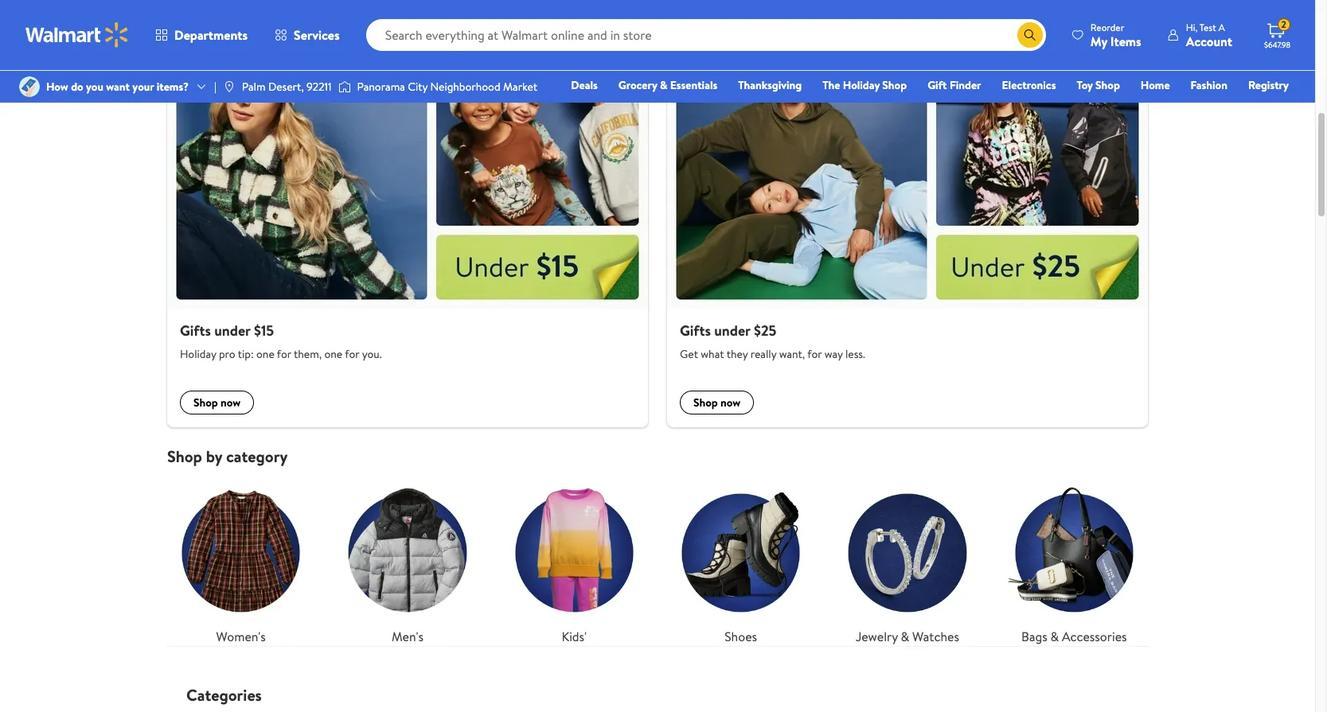 Task type: describe. For each thing, give the bounding box(es) containing it.
now for $25
[[721, 395, 741, 411]]

$15
[[254, 321, 274, 341]]

 image for how
[[19, 76, 40, 97]]

under for $15
[[214, 321, 251, 341]]

by
[[206, 446, 222, 468]]

savvy
[[224, 5, 261, 26]]

shop now for $25
[[694, 395, 741, 411]]

& for jewelry
[[901, 628, 910, 646]]

tip:
[[238, 347, 254, 363]]

gifts under $25 get what they really want, for way less.
[[680, 321, 866, 363]]

shop right toy
[[1096, 77, 1120, 93]]

women's link
[[167, 480, 315, 646]]

toy
[[1077, 77, 1093, 93]]

search icon image
[[1024, 29, 1037, 41]]

home
[[1141, 77, 1170, 93]]

palm desert, 92211
[[242, 79, 332, 95]]

walmart image
[[25, 22, 129, 48]]

grocery
[[619, 77, 657, 93]]

your
[[132, 79, 154, 95]]

gift
[[928, 77, 947, 93]]

men's link
[[334, 480, 482, 646]]

 image for palm
[[223, 80, 236, 93]]

category
[[226, 446, 288, 468]]

the holiday shop
[[823, 77, 907, 93]]

the
[[823, 77, 841, 93]]

bags & accessories
[[1022, 628, 1127, 646]]

fashion
[[1191, 77, 1228, 93]]

electronics
[[1002, 77, 1056, 93]]

jewelry
[[856, 628, 898, 646]]

departments
[[174, 26, 248, 44]]

2 one from the left
[[325, 347, 343, 363]]

market
[[503, 79, 538, 95]]

want,
[[779, 347, 805, 363]]

gift finder
[[928, 77, 982, 93]]

want
[[106, 79, 130, 95]]

how do you want your items?
[[46, 79, 189, 95]]

city
[[408, 79, 428, 95]]

reorder
[[1091, 20, 1125, 34]]

fashion link
[[1184, 76, 1235, 94]]

account
[[1186, 32, 1233, 50]]

the holiday shop link
[[816, 76, 914, 94]]

women's
[[216, 628, 266, 646]]

shop left by
[[167, 446, 202, 468]]

shop inside the gifts under $15 list item
[[194, 395, 218, 411]]

for inside gifts under $25 get what they really want, for way less.
[[808, 347, 822, 363]]

one
[[1167, 100, 1191, 115]]

walmart+
[[1242, 100, 1289, 115]]

categories
[[186, 685, 262, 706]]

Walmart Site-Wide search field
[[366, 19, 1046, 51]]

essentials
[[670, 77, 718, 93]]

list for budget-savvy things
[[158, 39, 1158, 428]]

gifts for gifts under $15
[[180, 321, 211, 341]]

toy shop
[[1077, 77, 1120, 93]]

items
[[1111, 32, 1142, 50]]

budget-
[[167, 5, 224, 26]]

2 for from the left
[[345, 347, 359, 363]]

men's
[[392, 628, 424, 646]]

bags
[[1022, 628, 1048, 646]]

gifts under $15 holiday pro tip: one for them, one for you.
[[180, 321, 382, 363]]

deals
[[571, 77, 598, 93]]

palm
[[242, 79, 266, 95]]

they
[[727, 347, 748, 363]]

neighborhood
[[431, 79, 501, 95]]

do
[[71, 79, 83, 95]]

panorama city neighborhood market
[[357, 79, 538, 95]]

gift finder link
[[921, 76, 989, 94]]

1 for from the left
[[277, 347, 291, 363]]

pro
[[219, 347, 235, 363]]

shop left gift
[[883, 77, 907, 93]]

home link
[[1134, 76, 1178, 94]]

accessories
[[1062, 628, 1127, 646]]

really
[[751, 347, 777, 363]]

2
[[1282, 18, 1287, 31]]

$25
[[754, 321, 777, 341]]

gifts for gifts under $25
[[680, 321, 711, 341]]

registry one debit
[[1167, 77, 1289, 115]]

shop inside gifts under $25 list item
[[694, 395, 718, 411]]



Task type: locate. For each thing, give the bounding box(es) containing it.
2 horizontal spatial for
[[808, 347, 822, 363]]

2 $647.98
[[1265, 18, 1291, 50]]

|
[[214, 79, 216, 95]]

for left way
[[808, 347, 822, 363]]

1 vertical spatial list
[[158, 467, 1158, 646]]

deals link
[[564, 76, 605, 94]]

1 horizontal spatial one
[[325, 347, 343, 363]]

0 horizontal spatial for
[[277, 347, 291, 363]]

Search search field
[[366, 19, 1046, 51]]

1 gifts from the left
[[180, 321, 211, 341]]

1 shop now from the left
[[194, 395, 241, 411]]

2 shop now from the left
[[694, 395, 741, 411]]

shoes
[[725, 628, 757, 646]]

under for $25
[[715, 321, 751, 341]]

shop up by
[[194, 395, 218, 411]]

less.
[[846, 347, 866, 363]]

2 under from the left
[[715, 321, 751, 341]]

list
[[158, 39, 1158, 428], [158, 467, 1158, 646]]

gifts
[[180, 321, 211, 341], [680, 321, 711, 341]]

 image
[[338, 79, 351, 95]]

gifts under $15 list item
[[158, 39, 658, 428]]

shop now down pro
[[194, 395, 241, 411]]

a
[[1219, 20, 1225, 34]]

shop by category
[[167, 446, 288, 468]]

services button
[[261, 16, 353, 54]]

& right bags
[[1051, 628, 1059, 646]]

for left them,
[[277, 347, 291, 363]]

now down pro
[[221, 395, 241, 411]]

1 vertical spatial holiday
[[180, 347, 216, 363]]

2 list from the top
[[158, 467, 1158, 646]]

& for grocery
[[660, 77, 668, 93]]

1 horizontal spatial for
[[345, 347, 359, 363]]

walmart+ link
[[1235, 99, 1297, 116]]

get
[[680, 347, 698, 363]]

grocery & essentials
[[619, 77, 718, 93]]

hi,
[[1186, 20, 1198, 34]]

 image right |
[[223, 80, 236, 93]]

1 list from the top
[[158, 39, 1158, 428]]

2 gifts from the left
[[680, 321, 711, 341]]

0 horizontal spatial under
[[214, 321, 251, 341]]

kids'
[[562, 628, 587, 646]]

1 horizontal spatial &
[[901, 628, 910, 646]]

now down the 'they'
[[721, 395, 741, 411]]

now for $15
[[221, 395, 241, 411]]

& inside "link"
[[660, 77, 668, 93]]

services
[[294, 26, 340, 44]]

finder
[[950, 77, 982, 93]]

shoes link
[[667, 480, 815, 646]]

list containing women's
[[158, 467, 1158, 646]]

1 horizontal spatial under
[[715, 321, 751, 341]]

one right them,
[[325, 347, 343, 363]]

grocery & essentials link
[[611, 76, 725, 94]]

one right tip:
[[256, 347, 275, 363]]

toy shop link
[[1070, 76, 1128, 94]]

registry
[[1249, 77, 1289, 93]]

holiday right the
[[843, 77, 880, 93]]

panorama
[[357, 79, 405, 95]]

1 horizontal spatial now
[[721, 395, 741, 411]]

gifts left $15
[[180, 321, 211, 341]]

shop now inside the gifts under $15 list item
[[194, 395, 241, 411]]

1 now from the left
[[221, 395, 241, 411]]

you.
[[362, 347, 382, 363]]

hi, test a account
[[1186, 20, 1233, 50]]

now inside gifts under $25 list item
[[721, 395, 741, 411]]

gifts under $25 list item
[[658, 39, 1158, 428]]

0 horizontal spatial gifts
[[180, 321, 211, 341]]

budget-savvy things
[[167, 5, 308, 26]]

0 vertical spatial holiday
[[843, 77, 880, 93]]

reorder my items
[[1091, 20, 1142, 50]]

test
[[1200, 20, 1217, 34]]

& right jewelry
[[901, 628, 910, 646]]

shop now down 'what'
[[694, 395, 741, 411]]

holiday inside the gifts under $15 holiday pro tip: one for them, one for you.
[[180, 347, 216, 363]]

under inside gifts under $25 get what they really want, for way less.
[[715, 321, 751, 341]]

one debit link
[[1160, 99, 1228, 116]]

0 horizontal spatial now
[[221, 395, 241, 411]]

list containing gifts under $15
[[158, 39, 1158, 428]]

under up the 'they'
[[715, 321, 751, 341]]

1 under from the left
[[214, 321, 251, 341]]

gifts inside gifts under $25 get what they really want, for way less.
[[680, 321, 711, 341]]

holiday
[[843, 77, 880, 93], [180, 347, 216, 363]]

shop down 'what'
[[694, 395, 718, 411]]

0 horizontal spatial  image
[[19, 76, 40, 97]]

under
[[214, 321, 251, 341], [715, 321, 751, 341]]

2 now from the left
[[721, 395, 741, 411]]

debit
[[1194, 100, 1221, 115]]

registry link
[[1242, 76, 1297, 94]]

&
[[660, 77, 668, 93], [901, 628, 910, 646], [1051, 628, 1059, 646]]

1 one from the left
[[256, 347, 275, 363]]

watches
[[913, 628, 960, 646]]

items?
[[157, 79, 189, 95]]

92211
[[307, 79, 332, 95]]

0 horizontal spatial one
[[256, 347, 275, 363]]

3 for from the left
[[808, 347, 822, 363]]

list for shop by category
[[158, 467, 1158, 646]]

thanksgiving
[[738, 77, 802, 93]]

them,
[[294, 347, 322, 363]]

departments button
[[142, 16, 261, 54]]

& for bags
[[1051, 628, 1059, 646]]

holiday left pro
[[180, 347, 216, 363]]

my
[[1091, 32, 1108, 50]]

kids' link
[[501, 480, 648, 646]]

jewelry & watches
[[856, 628, 960, 646]]

shop now inside gifts under $25 list item
[[694, 395, 741, 411]]

bags & accessories link
[[1001, 480, 1148, 646]]

what
[[701, 347, 724, 363]]

$647.98
[[1265, 39, 1291, 50]]

way
[[825, 347, 843, 363]]

now inside the gifts under $15 list item
[[221, 395, 241, 411]]

gifts up the get
[[680, 321, 711, 341]]

1 horizontal spatial shop now
[[694, 395, 741, 411]]

things
[[265, 5, 308, 26]]

2 horizontal spatial &
[[1051, 628, 1059, 646]]

jewelry & watches link
[[834, 480, 982, 646]]

shop now
[[194, 395, 241, 411], [694, 395, 741, 411]]

0 horizontal spatial shop now
[[194, 395, 241, 411]]

 image
[[19, 76, 40, 97], [223, 80, 236, 93]]

you
[[86, 79, 103, 95]]

under inside the gifts under $15 holiday pro tip: one for them, one for you.
[[214, 321, 251, 341]]

desert,
[[268, 79, 304, 95]]

 image left how at the top left of the page
[[19, 76, 40, 97]]

gifts inside the gifts under $15 holiday pro tip: one for them, one for you.
[[180, 321, 211, 341]]

1 horizontal spatial gifts
[[680, 321, 711, 341]]

how
[[46, 79, 68, 95]]

electronics link
[[995, 76, 1064, 94]]

0 horizontal spatial holiday
[[180, 347, 216, 363]]

one
[[256, 347, 275, 363], [325, 347, 343, 363]]

for left you.
[[345, 347, 359, 363]]

0 vertical spatial list
[[158, 39, 1158, 428]]

thanksgiving link
[[731, 76, 809, 94]]

& right the grocery
[[660, 77, 668, 93]]

under up pro
[[214, 321, 251, 341]]

0 horizontal spatial &
[[660, 77, 668, 93]]

1 horizontal spatial holiday
[[843, 77, 880, 93]]

1 horizontal spatial  image
[[223, 80, 236, 93]]

shop now for $15
[[194, 395, 241, 411]]



Task type: vqa. For each thing, say whether or not it's contained in the screenshot.
things
yes



